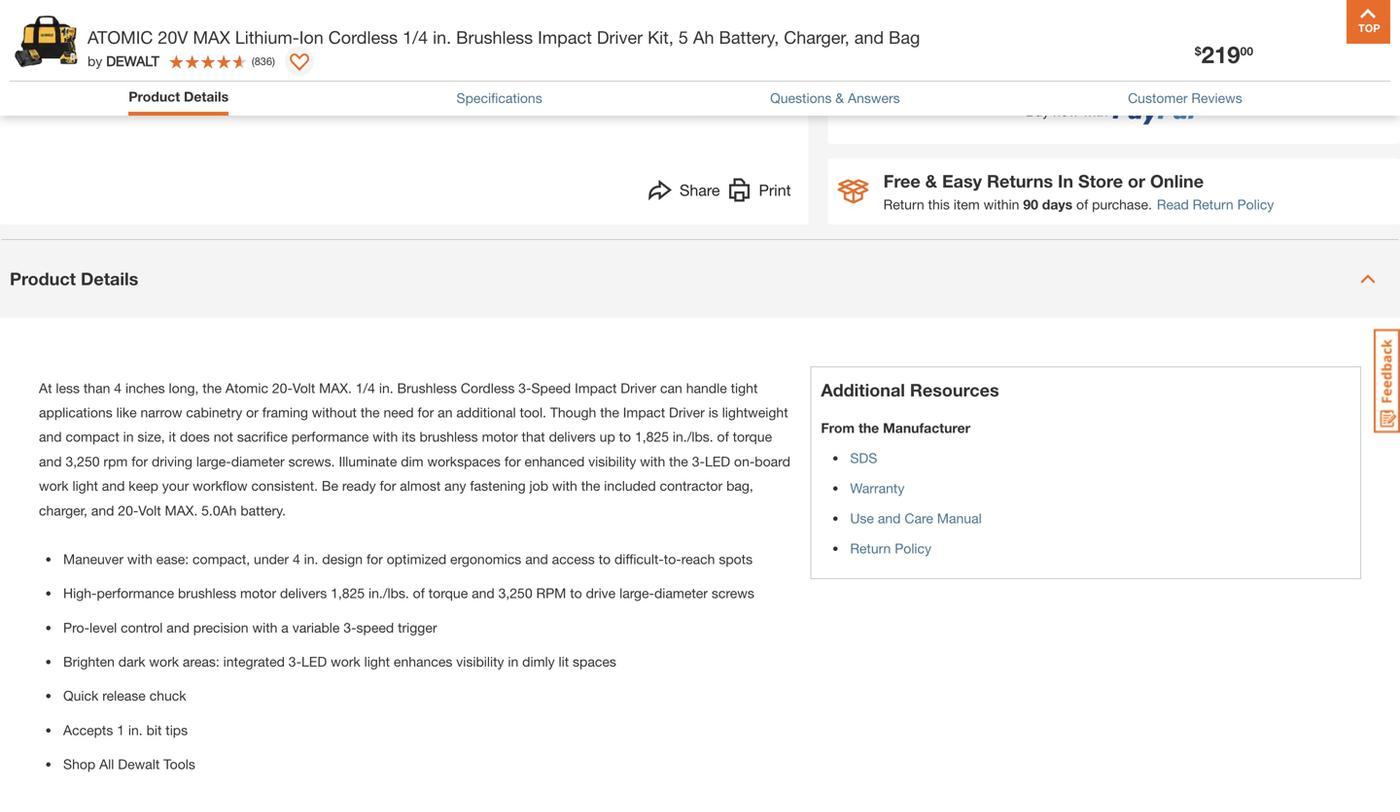Task type: locate. For each thing, give the bounding box(es) containing it.
return right read
[[1193, 196, 1234, 212]]

1 horizontal spatial policy
[[1238, 196, 1274, 212]]

in left dimly at the left bottom of page
[[508, 655, 519, 671]]

3- right the variable
[[344, 621, 356, 637]]

brushless inside 'at less than 4 inches long, the atomic 20-volt max. 1/4 in. brushless cordless 3-speed impact driver can handle tight applications like narrow cabinetry or framing without the need for an additional tool. though the impact driver is lightweight and compact in size, it does not sacrifice performance with its brushless motor that delivers up to 1,825 in./lbs. of torque and 3,250 rpm for driving large-diameter screws. illuminate dim workspaces for enhanced visibility with the 3-led on-board work light and keep your workflow consistent. be ready for almost any fastening job with the included contractor bag, charger, and 20-volt max. 5.0ah battery.'
[[420, 430, 478, 446]]

on-
[[734, 455, 755, 471]]

large- down difficult-
[[620, 587, 654, 603]]

2 vertical spatial of
[[413, 587, 425, 603]]

1 vertical spatial in./lbs.
[[369, 587, 409, 603]]

led down the variable
[[302, 655, 327, 671]]

max. up without
[[319, 381, 352, 397]]

with
[[1083, 103, 1108, 119], [373, 430, 398, 446], [640, 455, 665, 471], [552, 479, 577, 495], [127, 552, 152, 568], [252, 621, 278, 637]]

large-
[[196, 455, 231, 471], [620, 587, 654, 603]]

driver
[[597, 27, 643, 48], [621, 381, 657, 397], [669, 406, 705, 422]]

1 horizontal spatial brushless
[[420, 430, 478, 446]]

enhanced
[[525, 455, 585, 471]]

0 horizontal spatial light
[[72, 479, 98, 495]]

& inside free & easy returns in store or online return this item within 90 days of purchase. read return policy
[[926, 170, 938, 191]]

with left a
[[252, 621, 278, 637]]

than
[[84, 381, 110, 397]]

1,825 right up
[[635, 430, 669, 446]]

cordless up additional
[[461, 381, 515, 397]]

impact
[[538, 27, 592, 48], [575, 381, 617, 397], [623, 406, 665, 422]]

1 vertical spatial brushless
[[178, 587, 236, 603]]

for left an
[[418, 406, 434, 422]]

1 horizontal spatial or
[[1101, 70, 1121, 86]]

0 vertical spatial in
[[123, 430, 134, 446]]

light
[[72, 479, 98, 495], [364, 655, 390, 671]]

the left need
[[361, 406, 380, 422]]

1/4 up hover image to zoom on the top of page
[[403, 27, 428, 48]]

0 vertical spatial 20-
[[272, 381, 293, 397]]

though
[[550, 406, 596, 422]]

sds link
[[850, 451, 878, 467]]

0 vertical spatial brushless
[[420, 430, 478, 446]]

online
[[1151, 170, 1204, 191]]

None field
[[879, 15, 920, 56]]

of up trigger at the left of the page
[[413, 587, 425, 603]]

for
[[418, 406, 434, 422], [131, 455, 148, 471], [505, 455, 521, 471], [380, 479, 396, 495], [367, 552, 383, 568]]

visibility right the enhances
[[456, 655, 504, 671]]

0 vertical spatial product details
[[129, 88, 229, 105]]

1 horizontal spatial performance
[[292, 430, 369, 446]]

rpm
[[103, 455, 128, 471]]

0 horizontal spatial max.
[[165, 504, 198, 520]]

policy inside free & easy returns in store or online return this item within 90 days of purchase. read return policy
[[1238, 196, 1274, 212]]

0 vertical spatial delivers
[[549, 430, 596, 446]]

0 horizontal spatial policy
[[895, 541, 932, 558]]

warranty
[[850, 481, 905, 497]]

for up fastening in the left bottom of the page
[[505, 455, 521, 471]]

or up buy now with button
[[1101, 70, 1121, 86]]

0 vertical spatial large-
[[196, 455, 231, 471]]

1 horizontal spatial torque
[[733, 430, 772, 446]]

1/4 up without
[[356, 381, 375, 397]]

1 vertical spatial 4
[[293, 552, 300, 568]]

your
[[162, 479, 189, 495]]

and down the "applications"
[[39, 430, 62, 446]]

max.
[[319, 381, 352, 397], [165, 504, 198, 520]]

1 vertical spatial 3,250
[[499, 587, 533, 603]]

1 vertical spatial 1,825
[[331, 587, 365, 603]]

to left zoom
[[424, 95, 437, 111]]

1 vertical spatial driver
[[621, 381, 657, 397]]

buy
[[1026, 103, 1050, 119]]

icon image
[[838, 179, 869, 204]]

brushless up specifications
[[456, 27, 533, 48]]

customer reviews button
[[1128, 88, 1243, 108], [1128, 88, 1243, 108]]

ease:
[[156, 552, 189, 568]]

with right now
[[1083, 103, 1108, 119]]

to right access
[[599, 552, 611, 568]]

performance up control
[[97, 587, 174, 603]]

delivers up the variable
[[280, 587, 327, 603]]

product
[[129, 88, 180, 105], [10, 268, 76, 289]]

1 vertical spatial large-
[[620, 587, 654, 603]]

2 horizontal spatial work
[[331, 655, 361, 671]]

work down the variable
[[331, 655, 361, 671]]

visibility
[[589, 455, 636, 471], [456, 655, 504, 671]]

1 horizontal spatial diameter
[[654, 587, 708, 603]]

0 vertical spatial of
[[1077, 196, 1088, 212]]

hover image to zoom button
[[118, 0, 701, 113]]

contractor
[[660, 479, 723, 495]]

ah
[[693, 27, 714, 48]]

in
[[123, 430, 134, 446], [508, 655, 519, 671]]

screws.
[[288, 455, 335, 471]]

be
[[322, 479, 338, 495]]

4 right than
[[114, 381, 122, 397]]

0 horizontal spatial of
[[413, 587, 425, 603]]

1/4
[[403, 27, 428, 48], [356, 381, 375, 397]]

1 horizontal spatial light
[[364, 655, 390, 671]]

0 horizontal spatial &
[[836, 90, 844, 106]]

& for free
[[926, 170, 938, 191]]

or inside free & easy returns in store or online return this item within 90 days of purchase. read return policy
[[1128, 170, 1146, 191]]

in. up zoom
[[433, 27, 451, 48]]

1 vertical spatial product
[[10, 268, 76, 289]]

size,
[[138, 430, 165, 446]]

easy
[[942, 170, 982, 191]]

)
[[272, 55, 275, 67]]

atomic
[[226, 381, 268, 397]]

impact down can
[[623, 406, 665, 422]]

1 horizontal spatial motor
[[482, 430, 518, 446]]

torque inside 'at less than 4 inches long, the atomic 20-volt max. 1/4 in. brushless cordless 3-speed impact driver can handle tight applications like narrow cabinetry or framing without the need for an additional tool. though the impact driver is lightweight and compact in size, it does not sacrifice performance with its brushless motor that delivers up to 1,825 in./lbs. of torque and 3,250 rpm for driving large-diameter screws. illuminate dim workspaces for enhanced visibility with the 3-led on-board work light and keep your workflow consistent. be ready for almost any fastening job with the included contractor bag, charger, and 20-volt max. 5.0ah battery.'
[[733, 430, 772, 446]]

of right days on the top of the page
[[1077, 196, 1088, 212]]

brushless down an
[[420, 430, 478, 446]]

diameter down sacrifice
[[231, 455, 285, 471]]

brushless up an
[[397, 381, 457, 397]]

1 vertical spatial 20-
[[118, 504, 138, 520]]

share
[[680, 181, 720, 199]]

to left drive
[[570, 587, 582, 603]]

1 horizontal spatial cordless
[[461, 381, 515, 397]]

1 vertical spatial &
[[926, 170, 938, 191]]

trigger
[[398, 621, 437, 637]]

with right job
[[552, 479, 577, 495]]

cordless right ion
[[328, 27, 398, 48]]

0 vertical spatial &
[[836, 90, 844, 106]]

1 horizontal spatial visibility
[[589, 455, 636, 471]]

0 horizontal spatial 3,250
[[66, 455, 100, 471]]

3- down a
[[289, 655, 302, 671]]

the up cabinetry at the left bottom of the page
[[203, 381, 222, 397]]

additional resources
[[821, 381, 999, 401]]

0 vertical spatial 4
[[114, 381, 122, 397]]

high-performance brushless motor delivers 1,825 in./lbs. of torque and 3,250 rpm to drive large-diameter screws
[[63, 587, 755, 603]]

0 horizontal spatial in./lbs.
[[369, 587, 409, 603]]

1 horizontal spatial in./lbs.
[[673, 430, 714, 446]]

in left size,
[[123, 430, 134, 446]]

display image
[[290, 53, 309, 73]]

0 horizontal spatial 1,825
[[331, 587, 365, 603]]

20- down keep
[[118, 504, 138, 520]]

1 horizontal spatial delivers
[[549, 430, 596, 446]]

2 horizontal spatial of
[[1077, 196, 1088, 212]]

performance
[[292, 430, 369, 446], [97, 587, 174, 603]]

0 vertical spatial in./lbs.
[[673, 430, 714, 446]]

for right design
[[367, 552, 383, 568]]

1 horizontal spatial product
[[129, 88, 180, 105]]

to right up
[[619, 430, 631, 446]]

visibility down up
[[589, 455, 636, 471]]

20- up framing
[[272, 381, 293, 397]]

0 vertical spatial details
[[184, 88, 229, 105]]

compact
[[66, 430, 119, 446]]

0 horizontal spatial 4
[[114, 381, 122, 397]]

3,250 left rpm
[[499, 587, 533, 603]]

bag,
[[727, 479, 754, 495]]

return
[[884, 196, 925, 212], [1193, 196, 1234, 212], [850, 541, 891, 558]]

policy right read
[[1238, 196, 1274, 212]]

in./lbs. up speed
[[369, 587, 409, 603]]

1 horizontal spatial work
[[149, 655, 179, 671]]

motor up "pro-level control and precision with a variable 3-speed trigger"
[[240, 587, 276, 603]]

product image image
[[15, 10, 78, 73]]

driver left kit,
[[597, 27, 643, 48]]

1 vertical spatial cordless
[[461, 381, 515, 397]]

return down use
[[850, 541, 891, 558]]

1 vertical spatial volt
[[138, 504, 161, 520]]

tips
[[166, 723, 188, 740]]

1,825
[[635, 430, 669, 446], [331, 587, 365, 603]]

policy down use and care manual link
[[895, 541, 932, 558]]

1 vertical spatial or
[[1128, 170, 1146, 191]]

large- up workflow
[[196, 455, 231, 471]]

performance down without
[[292, 430, 369, 446]]

light down speed
[[364, 655, 390, 671]]

1 horizontal spatial in
[[508, 655, 519, 671]]

product details
[[129, 88, 229, 105], [10, 268, 138, 289]]

driver left the is
[[669, 406, 705, 422]]

2 vertical spatial or
[[246, 406, 259, 422]]

1 vertical spatial led
[[302, 655, 327, 671]]

or down "atomic" on the left
[[246, 406, 259, 422]]

max. down the "your"
[[165, 504, 198, 520]]

additional
[[456, 406, 516, 422]]

0 vertical spatial motor
[[482, 430, 518, 446]]

work up charger,
[[39, 479, 69, 495]]

and left access
[[525, 552, 548, 568]]

led inside 'at less than 4 inches long, the atomic 20-volt max. 1/4 in. brushless cordless 3-speed impact driver can handle tight applications like narrow cabinetry or framing without the need for an additional tool. though the impact driver is lightweight and compact in size, it does not sacrifice performance with its brushless motor that delivers up to 1,825 in./lbs. of torque and 3,250 rpm for driving large-diameter screws. illuminate dim workspaces for enhanced visibility with the 3-led on-board work light and keep your workflow consistent. be ready for almost any fastening job with the included contractor bag, charger, and 20-volt max. 5.0ah battery.'
[[705, 455, 731, 471]]

1 horizontal spatial 3,250
[[499, 587, 533, 603]]

the up up
[[600, 406, 619, 422]]

impact up specifications
[[538, 27, 592, 48]]

diameter inside 'at less than 4 inches long, the atomic 20-volt max. 1/4 in. brushless cordless 3-speed impact driver can handle tight applications like narrow cabinetry or framing without the need for an additional tool. though the impact driver is lightweight and compact in size, it does not sacrifice performance with its brushless motor that delivers up to 1,825 in./lbs. of torque and 3,250 rpm for driving large-diameter screws. illuminate dim workspaces for enhanced visibility with the 3-led on-board work light and keep your workflow consistent. be ready for almost any fastening job with the included contractor bag, charger, and 20-volt max. 5.0ah battery.'
[[231, 455, 285, 471]]

access
[[552, 552, 595, 568]]

3,250 inside 'at less than 4 inches long, the atomic 20-volt max. 1/4 in. brushless cordless 3-speed impact driver can handle tight applications like narrow cabinetry or framing without the need for an additional tool. though the impact driver is lightweight and compact in size, it does not sacrifice performance with its brushless motor that delivers up to 1,825 in./lbs. of torque and 3,250 rpm for driving large-diameter screws. illuminate dim workspaces for enhanced visibility with the 3-led on-board work light and keep your workflow consistent. be ready for almost any fastening job with the included contractor bag, charger, and 20-volt max. 5.0ah battery.'
[[66, 455, 100, 471]]

1 horizontal spatial led
[[705, 455, 731, 471]]

0 horizontal spatial work
[[39, 479, 69, 495]]

driver left can
[[621, 381, 657, 397]]

0 horizontal spatial details
[[81, 268, 138, 289]]

it
[[169, 430, 176, 446]]

brushless up precision
[[178, 587, 236, 603]]

and right charger,
[[91, 504, 114, 520]]

fastening
[[470, 479, 526, 495]]

1 vertical spatial product details
[[10, 268, 138, 289]]

read
[[1157, 196, 1189, 212]]

0 vertical spatial max.
[[319, 381, 352, 397]]

board
[[755, 455, 791, 471]]

resources
[[910, 381, 999, 401]]

1 horizontal spatial &
[[926, 170, 938, 191]]

1 horizontal spatial details
[[184, 88, 229, 105]]

motor
[[482, 430, 518, 446], [240, 587, 276, 603]]

0 vertical spatial light
[[72, 479, 98, 495]]

in inside 'at less than 4 inches long, the atomic 20-volt max. 1/4 in. brushless cordless 3-speed impact driver can handle tight applications like narrow cabinetry or framing without the need for an additional tool. though the impact driver is lightweight and compact in size, it does not sacrifice performance with its brushless motor that delivers up to 1,825 in./lbs. of torque and 3,250 rpm for driving large-diameter screws. illuminate dim workspaces for enhanced visibility with the 3-led on-board work light and keep your workflow consistent. be ready for almost any fastening job with the included contractor bag, charger, and 20-volt max. 5.0ah battery.'
[[123, 430, 134, 446]]

1 horizontal spatial volt
[[293, 381, 315, 397]]

of down the is
[[717, 430, 729, 446]]

in./lbs. down the is
[[673, 430, 714, 446]]

does
[[180, 430, 210, 446]]

0 horizontal spatial motor
[[240, 587, 276, 603]]

in. up need
[[379, 381, 394, 397]]

0 vertical spatial impact
[[538, 27, 592, 48]]

delivers down though
[[549, 430, 596, 446]]

spots
[[719, 552, 753, 568]]

1,825 down design
[[331, 587, 365, 603]]

1 horizontal spatial 20-
[[272, 381, 293, 397]]

chuck
[[149, 689, 186, 705]]

details
[[184, 88, 229, 105], [81, 268, 138, 289]]

product details button
[[129, 87, 229, 111], [129, 87, 229, 107], [0, 240, 1400, 318]]

in
[[1058, 170, 1074, 191]]

0 vertical spatial 1/4
[[403, 27, 428, 48]]

1 vertical spatial of
[[717, 430, 729, 446]]

light inside 'at less than 4 inches long, the atomic 20-volt max. 1/4 in. brushless cordless 3-speed impact driver can handle tight applications like narrow cabinetry or framing without the need for an additional tool. though the impact driver is lightweight and compact in size, it does not sacrifice performance with its brushless motor that delivers up to 1,825 in./lbs. of torque and 3,250 rpm for driving large-diameter screws. illuminate dim workspaces for enhanced visibility with the 3-led on-board work light and keep your workflow consistent. be ready for almost any fastening job with the included contractor bag, charger, and 20-volt max. 5.0ah battery.'
[[72, 479, 98, 495]]

0 horizontal spatial diameter
[[231, 455, 285, 471]]

for right the rpm
[[131, 455, 148, 471]]

& for questions
[[836, 90, 844, 106]]

0 horizontal spatial or
[[246, 406, 259, 422]]

4 right under
[[293, 552, 300, 568]]

1 vertical spatial 1/4
[[356, 381, 375, 397]]

& left answers
[[836, 90, 844, 106]]

0 vertical spatial cordless
[[328, 27, 398, 48]]

max
[[193, 27, 230, 48]]

& up this
[[926, 170, 938, 191]]

questions & answers button
[[770, 88, 900, 108], [770, 88, 900, 108]]

3,250 down compact
[[66, 455, 100, 471]]

1 vertical spatial diameter
[[654, 587, 708, 603]]

0 vertical spatial performance
[[292, 430, 369, 446]]

or up purchase.
[[1128, 170, 1146, 191]]

motor down additional
[[482, 430, 518, 446]]

caret image
[[1361, 271, 1376, 287]]

a
[[281, 621, 289, 637]]

0 vertical spatial diameter
[[231, 455, 285, 471]]

delivers
[[549, 430, 596, 446], [280, 587, 327, 603]]

0 vertical spatial led
[[705, 455, 731, 471]]

0 horizontal spatial volt
[[138, 504, 161, 520]]

driving
[[152, 455, 193, 471]]

lithium-
[[235, 27, 299, 48]]

volt down keep
[[138, 504, 161, 520]]

reach
[[681, 552, 715, 568]]

1 horizontal spatial 1,825
[[635, 430, 669, 446]]

torque down lightweight
[[733, 430, 772, 446]]

work right dark
[[149, 655, 179, 671]]

1 vertical spatial brushless
[[397, 381, 457, 397]]

customer
[[1128, 90, 1188, 106]]

cordless
[[328, 27, 398, 48], [461, 381, 515, 397]]

led left the on-
[[705, 455, 731, 471]]

2 vertical spatial driver
[[669, 406, 705, 422]]

0 horizontal spatial product
[[10, 268, 76, 289]]

volt up framing
[[293, 381, 315, 397]]

diameter down to-
[[654, 587, 708, 603]]

torque up trigger at the left of the page
[[429, 587, 468, 603]]

brushless
[[420, 430, 478, 446], [178, 587, 236, 603]]

1 vertical spatial torque
[[429, 587, 468, 603]]

and right use
[[878, 511, 901, 527]]

feedback link image
[[1374, 329, 1400, 434]]

impact up though
[[575, 381, 617, 397]]

charger,
[[784, 27, 850, 48]]

0 horizontal spatial 1/4
[[356, 381, 375, 397]]

customer reviews
[[1128, 90, 1243, 106]]



Task type: describe. For each thing, give the bounding box(es) containing it.
0 horizontal spatial brushless
[[178, 587, 236, 603]]

and up charger,
[[39, 455, 62, 471]]

read return policy link
[[1157, 194, 1274, 215]]

3- up tool.
[[519, 381, 531, 397]]

use and care manual link
[[850, 511, 982, 527]]

ergonomics
[[450, 552, 522, 568]]

for right ready
[[380, 479, 396, 495]]

sds
[[850, 451, 878, 467]]

accepts
[[63, 723, 113, 740]]

all
[[99, 758, 114, 774]]

care
[[905, 511, 934, 527]]

$
[[1195, 44, 1202, 58]]

return down free
[[884, 196, 925, 212]]

20v
[[158, 27, 188, 48]]

1/4 inside 'at less than 4 inches long, the atomic 20-volt max. 1/4 in. brushless cordless 3-speed impact driver can handle tight applications like narrow cabinetry or framing without the need for an additional tool. though the impact driver is lightweight and compact in size, it does not sacrifice performance with its brushless motor that delivers up to 1,825 in./lbs. of torque and 3,250 rpm for driving large-diameter screws. illuminate dim workspaces for enhanced visibility with the 3-led on-board work light and keep your workflow consistent. be ready for almost any fastening job with the included contractor bag, charger, and 20-volt max. 5.0ah battery.'
[[356, 381, 375, 397]]

1 horizontal spatial large-
[[620, 587, 654, 603]]

without
[[312, 406, 357, 422]]

1 vertical spatial max.
[[165, 504, 198, 520]]

with left 'ease:'
[[127, 552, 152, 568]]

bag
[[889, 27, 920, 48]]

in./lbs. inside 'at less than 4 inches long, the atomic 20-volt max. 1/4 in. brushless cordless 3-speed impact driver can handle tight applications like narrow cabinetry or framing without the need for an additional tool. though the impact driver is lightweight and compact in size, it does not sacrifice performance with its brushless motor that delivers up to 1,825 in./lbs. of torque and 3,250 rpm for driving large-diameter screws. illuminate dim workspaces for enhanced visibility with the 3-led on-board work light and keep your workflow consistent. be ready for almost any fastening job with the included contractor bag, charger, and 20-volt max. 5.0ah battery.'
[[673, 430, 714, 446]]

job
[[530, 479, 549, 495]]

buy now with
[[1026, 103, 1108, 119]]

by
[[88, 53, 102, 69]]

and right control
[[167, 621, 190, 637]]

the up contractor
[[669, 455, 688, 471]]

in. right 1
[[128, 723, 143, 740]]

reviews
[[1192, 90, 1243, 106]]

lightweight
[[722, 406, 788, 422]]

1 vertical spatial visibility
[[456, 655, 504, 671]]

any
[[445, 479, 466, 495]]

brighten dark work areas: integrated 3-led work light enhances visibility in dimly lit spaces
[[63, 655, 616, 671]]

image
[[383, 95, 421, 111]]

1 horizontal spatial 4
[[293, 552, 300, 568]]

consistent.
[[251, 479, 318, 495]]

design
[[322, 552, 363, 568]]

share button
[[649, 178, 720, 207]]

inches
[[125, 381, 165, 397]]

framing
[[262, 406, 308, 422]]

1 vertical spatial in
[[508, 655, 519, 671]]

the left "included" at the bottom
[[581, 479, 600, 495]]

questions
[[770, 90, 832, 106]]

0 vertical spatial driver
[[597, 27, 643, 48]]

-
[[854, 22, 863, 49]]

836
[[255, 55, 272, 67]]

compact,
[[193, 552, 250, 568]]

to inside 'at less than 4 inches long, the atomic 20-volt max. 1/4 in. brushless cordless 3-speed impact driver can handle tight applications like narrow cabinetry or framing without the need for an additional tool. though the impact driver is lightweight and compact in size, it does not sacrifice performance with its brushless motor that delivers up to 1,825 in./lbs. of torque and 3,250 rpm for driving large-diameter screws. illuminate dim workspaces for enhanced visibility with the 3-led on-board work light and keep your workflow consistent. be ready for almost any fastening job with the included contractor bag, charger, and 20-volt max. 5.0ah battery.'
[[619, 430, 631, 446]]

returns
[[987, 170, 1053, 191]]

under
[[254, 552, 289, 568]]

workflow
[[193, 479, 248, 495]]

1 horizontal spatial max.
[[319, 381, 352, 397]]

this
[[928, 196, 950, 212]]

with inside button
[[1083, 103, 1108, 119]]

enhances
[[394, 655, 453, 671]]

workspaces
[[427, 455, 501, 471]]

motor inside 'at less than 4 inches long, the atomic 20-volt max. 1/4 in. brushless cordless 3-speed impact driver can handle tight applications like narrow cabinetry or framing without the need for an additional tool. though the impact driver is lightweight and compact in size, it does not sacrifice performance with its brushless motor that delivers up to 1,825 in./lbs. of torque and 3,250 rpm for driving large-diameter screws. illuminate dim workspaces for enhanced visibility with the 3-led on-board work light and keep your workflow consistent. be ready for almost any fastening job with the included contractor bag, charger, and 20-volt max. 5.0ah battery.'
[[482, 430, 518, 446]]

visibility inside 'at less than 4 inches long, the atomic 20-volt max. 1/4 in. brushless cordless 3-speed impact driver can handle tight applications like narrow cabinetry or framing without the need for an additional tool. though the impact driver is lightweight and compact in size, it does not sacrifice performance with its brushless motor that delivers up to 1,825 in./lbs. of torque and 3,250 rpm for driving large-diameter screws. illuminate dim workspaces for enhanced visibility with the 3-led on-board work light and keep your workflow consistent. be ready for almost any fastening job with the included contractor bag, charger, and 20-volt max. 5.0ah battery.'
[[589, 455, 636, 471]]

its
[[402, 430, 416, 446]]

or inside 'at less than 4 inches long, the atomic 20-volt max. 1/4 in. brushless cordless 3-speed impact driver can handle tight applications like narrow cabinetry or framing without the need for an additional tool. though the impact driver is lightweight and compact in size, it does not sacrifice performance with its brushless motor that delivers up to 1,825 in./lbs. of torque and 3,250 rpm for driving large-diameter screws. illuminate dim workspaces for enhanced visibility with the 3-led on-board work light and keep your workflow consistent. be ready for almost any fastening job with the included contractor bag, charger, and 20-volt max. 5.0ah battery.'
[[246, 406, 259, 422]]

in. left design
[[304, 552, 318, 568]]

to-
[[664, 552, 681, 568]]

( 836 )
[[252, 55, 275, 67]]

illuminate
[[339, 455, 397, 471]]

optimized
[[387, 552, 447, 568]]

to inside button
[[424, 95, 437, 111]]

level
[[89, 621, 117, 637]]

3- up contractor
[[692, 455, 705, 471]]

hover image to zoom
[[343, 95, 476, 111]]

like
[[116, 406, 137, 422]]

large- inside 'at less than 4 inches long, the atomic 20-volt max. 1/4 in. brushless cordless 3-speed impact driver can handle tight applications like narrow cabinetry or framing without the need for an additional tool. though the impact driver is lightweight and compact in size, it does not sacrifice performance with its brushless motor that delivers up to 1,825 in./lbs. of torque and 3,250 rpm for driving large-diameter screws. illuminate dim workspaces for enhanced visibility with the 3-led on-board work light and keep your workflow consistent. be ready for almost any fastening job with the included contractor bag, charger, and 20-volt max. 5.0ah battery.'
[[196, 455, 231, 471]]

from the manufacturer
[[821, 421, 971, 437]]

of inside free & easy returns in store or online return this item within 90 days of purchase. read return policy
[[1077, 196, 1088, 212]]

219
[[1202, 40, 1241, 68]]

of inside 'at less than 4 inches long, the atomic 20-volt max. 1/4 in. brushless cordless 3-speed impact driver can handle tight applications like narrow cabinetry or framing without the need for an additional tool. though the impact driver is lightweight and compact in size, it does not sacrifice performance with its brushless motor that delivers up to 1,825 in./lbs. of torque and 3,250 rpm for driving large-diameter screws. illuminate dim workspaces for enhanced visibility with the 3-led on-board work light and keep your workflow consistent. be ready for almost any fastening job with the included contractor bag, charger, and 20-volt max. 5.0ah battery.'
[[717, 430, 729, 446]]

- button
[[838, 15, 879, 56]]

manual
[[937, 511, 982, 527]]

0 vertical spatial product
[[129, 88, 180, 105]]

battery.
[[241, 504, 286, 520]]

tight
[[731, 381, 758, 397]]

brushless inside 'at less than 4 inches long, the atomic 20-volt max. 1/4 in. brushless cordless 3-speed impact driver can handle tight applications like narrow cabinetry or framing without the need for an additional tool. though the impact driver is lightweight and compact in size, it does not sacrifice performance with its brushless motor that delivers up to 1,825 in./lbs. of torque and 3,250 rpm for driving large-diameter screws. illuminate dim workspaces for enhanced visibility with the 3-led on-board work light and keep your workflow consistent. be ready for almost any fastening job with the included contractor bag, charger, and 20-volt max. 5.0ah battery.'
[[397, 381, 457, 397]]

bit
[[146, 723, 162, 740]]

0 horizontal spatial cordless
[[328, 27, 398, 48]]

not
[[214, 430, 233, 446]]

dewalt impact drivers dcf850p1 77.5 image
[[14, 28, 99, 114]]

1 vertical spatial light
[[364, 655, 390, 671]]

1 vertical spatial details
[[81, 268, 138, 289]]

rpm
[[536, 587, 566, 603]]

charger,
[[39, 504, 87, 520]]

0 horizontal spatial delivers
[[280, 587, 327, 603]]

almost
[[400, 479, 441, 495]]

control
[[121, 621, 163, 637]]

performance inside 'at less than 4 inches long, the atomic 20-volt max. 1/4 in. brushless cordless 3-speed impact driver can handle tight applications like narrow cabinetry or framing without the need for an additional tool. though the impact driver is lightweight and compact in size, it does not sacrifice performance with its brushless motor that delivers up to 1,825 in./lbs. of torque and 3,250 rpm for driving large-diameter screws. illuminate dim workspaces for enhanced visibility with the 3-led on-board work light and keep your workflow consistent. be ready for almost any fastening job with the included contractor bag, charger, and 20-volt max. 5.0ah battery.'
[[292, 430, 369, 446]]

1 vertical spatial performance
[[97, 587, 174, 603]]

and down ergonomics
[[472, 587, 495, 603]]

5.0ah
[[201, 504, 237, 520]]

5
[[679, 27, 688, 48]]

print
[[759, 181, 791, 199]]

1
[[117, 723, 124, 740]]

dewalt
[[118, 758, 160, 774]]

90
[[1023, 196, 1039, 212]]

narrow
[[141, 406, 182, 422]]

in. inside 'at less than 4 inches long, the atomic 20-volt max. 1/4 in. brushless cordless 3-speed impact driver can handle tight applications like narrow cabinetry or framing without the need for an additional tool. though the impact driver is lightweight and compact in size, it does not sacrifice performance with its brushless motor that delivers up to 1,825 in./lbs. of torque and 3,250 rpm for driving large-diameter screws. illuminate dim workspaces for enhanced visibility with the 3-led on-board work light and keep your workflow consistent. be ready for almost any fastening job with the included contractor bag, charger, and 20-volt max. 5.0ah battery.'
[[379, 381, 394, 397]]

maneuver with ease: compact, under 4 in. design for optimized ergonomics and access to difficult-to-reach spots
[[63, 552, 753, 568]]

atomic 20v max lithium-ion cordless 1/4 in. brushless impact driver kit, 5 ah battery, charger, and bag
[[88, 27, 920, 48]]

kit,
[[648, 27, 674, 48]]

work inside 'at less than 4 inches long, the atomic 20-volt max. 1/4 in. brushless cordless 3-speed impact driver can handle tight applications like narrow cabinetry or framing without the need for an additional tool. though the impact driver is lightweight and compact in size, it does not sacrifice performance with its brushless motor that delivers up to 1,825 in./lbs. of torque and 3,250 rpm for driving large-diameter screws. illuminate dim workspaces for enhanced visibility with the 3-led on-board work light and keep your workflow consistent. be ready for almost any fastening job with the included contractor bag, charger, and 20-volt max. 5.0ah battery.'
[[39, 479, 69, 495]]

integrated
[[223, 655, 285, 671]]

warranty link
[[850, 481, 905, 497]]

the up the sds
[[859, 421, 879, 437]]

4 inside 'at less than 4 inches long, the atomic 20-volt max. 1/4 in. brushless cordless 3-speed impact driver can handle tight applications like narrow cabinetry or framing without the need for an additional tool. though the impact driver is lightweight and compact in size, it does not sacrifice performance with its brushless motor that delivers up to 1,825 in./lbs. of torque and 3,250 rpm for driving large-diameter screws. illuminate dim workspaces for enhanced visibility with the 3-led on-board work light and keep your workflow consistent. be ready for almost any fastening job with the included contractor bag, charger, and 20-volt max. 5.0ah battery.'
[[114, 381, 122, 397]]

dimly
[[522, 655, 555, 671]]

with up "included" at the bottom
[[640, 455, 665, 471]]

cordless inside 'at less than 4 inches long, the atomic 20-volt max. 1/4 in. brushless cordless 3-speed impact driver can handle tight applications like narrow cabinetry or framing without the need for an additional tool. though the impact driver is lightweight and compact in size, it does not sacrifice performance with its brushless motor that delivers up to 1,825 in./lbs. of torque and 3,250 rpm for driving large-diameter screws. illuminate dim workspaces for enhanced visibility with the 3-led on-board work light and keep your workflow consistent. be ready for almost any fastening job with the included contractor bag, charger, and 20-volt max. 5.0ah battery.'
[[461, 381, 515, 397]]

return policy
[[850, 541, 932, 558]]

maneuver
[[63, 552, 123, 568]]

and down the rpm
[[102, 479, 125, 495]]

0 vertical spatial brushless
[[456, 27, 533, 48]]

manufacturer
[[883, 421, 971, 437]]

precision
[[193, 621, 249, 637]]

1 vertical spatial impact
[[575, 381, 617, 397]]

1 horizontal spatial 1/4
[[403, 27, 428, 48]]

less
[[56, 381, 80, 397]]

that
[[522, 430, 545, 446]]

top button
[[1347, 0, 1391, 44]]

shop
[[63, 758, 95, 774]]

0 vertical spatial or
[[1101, 70, 1121, 86]]

pro-
[[63, 621, 89, 637]]

1 vertical spatial motor
[[240, 587, 276, 603]]

hover
[[343, 95, 379, 111]]

1,825 inside 'at less than 4 inches long, the atomic 20-volt max. 1/4 in. brushless cordless 3-speed impact driver can handle tight applications like narrow cabinetry or framing without the need for an additional tool. though the impact driver is lightweight and compact in size, it does not sacrifice performance with its brushless motor that delivers up to 1,825 in./lbs. of torque and 3,250 rpm for driving large-diameter screws. illuminate dim workspaces for enhanced visibility with the 3-led on-board work light and keep your workflow consistent. be ready for almost any fastening job with the included contractor bag, charger, and 20-volt max. 5.0ah battery.'
[[635, 430, 669, 446]]

2 vertical spatial impact
[[623, 406, 665, 422]]

with left its
[[373, 430, 398, 446]]

variable
[[292, 621, 340, 637]]

delivers inside 'at less than 4 inches long, the atomic 20-volt max. 1/4 in. brushless cordless 3-speed impact driver can handle tight applications like narrow cabinetry or framing without the need for an additional tool. though the impact driver is lightweight and compact in size, it does not sacrifice performance with its brushless motor that delivers up to 1,825 in./lbs. of torque and 3,250 rpm for driving large-diameter screws. illuminate dim workspaces for enhanced visibility with the 3-led on-board work light and keep your workflow consistent. be ready for almost any fastening job with the included contractor bag, charger, and 20-volt max. 5.0ah battery.'
[[549, 430, 596, 446]]

dim
[[401, 455, 424, 471]]

zoom
[[440, 95, 476, 111]]

return policy link
[[850, 541, 932, 558]]

shop all dewalt tools
[[63, 758, 195, 774]]

speed
[[531, 381, 571, 397]]

drive
[[586, 587, 616, 603]]

and left bag
[[855, 27, 884, 48]]



Task type: vqa. For each thing, say whether or not it's contained in the screenshot.
Slate
no



